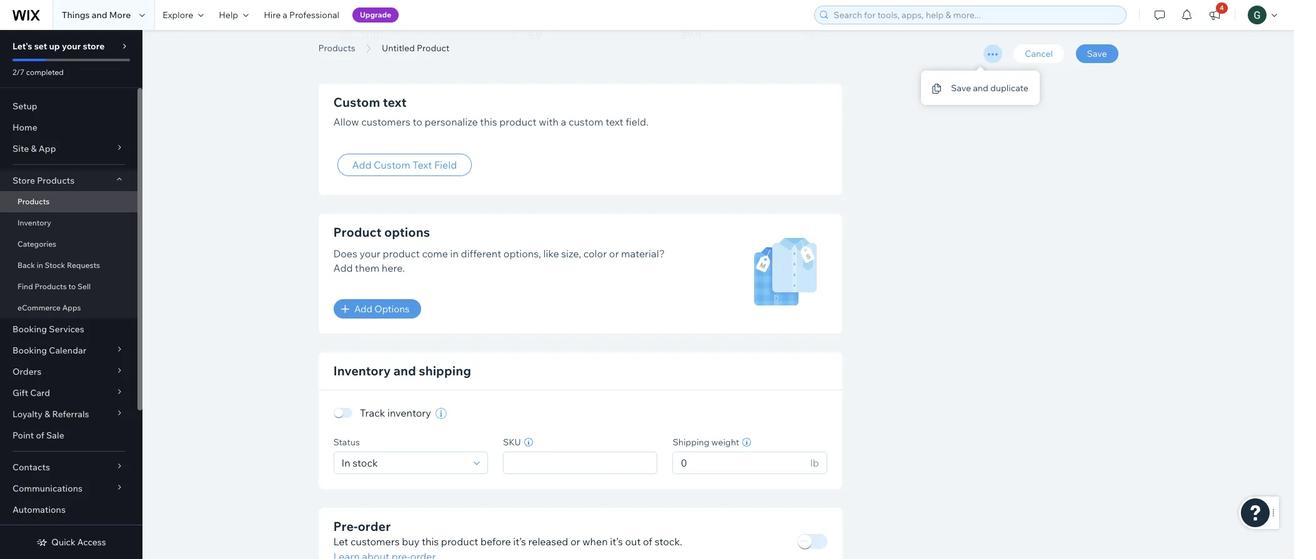 Task type: describe. For each thing, give the bounding box(es) containing it.
color
[[584, 248, 607, 260]]

save for save
[[1087, 48, 1107, 59]]

pre-order
[[333, 518, 391, 534]]

1 vertical spatial product
[[333, 225, 382, 240]]

products inside form
[[318, 42, 355, 54]]

personalize
[[425, 116, 478, 128]]

access
[[77, 537, 106, 548]]

upgrade
[[360, 10, 391, 19]]

untitled product
[[382, 42, 449, 54]]

1 horizontal spatial product
[[441, 535, 478, 548]]

field.
[[626, 116, 649, 128]]

products down store at left top
[[17, 197, 50, 206]]

back in stock requests
[[17, 261, 100, 270]]

track inventory
[[360, 407, 431, 420]]

shipping
[[673, 437, 710, 448]]

to inside custom text allow customers to personalize this product with a custom text field.
[[413, 116, 422, 128]]

4 button
[[1201, 0, 1229, 30]]

custom
[[569, 116, 603, 128]]

customers inside custom text allow customers to personalize this product with a custom text field.
[[361, 116, 411, 128]]

add inside does your product come in different options, like size, color or material? add them here.
[[333, 262, 353, 274]]

products link inside form
[[312, 42, 362, 54]]

automations link
[[0, 499, 137, 521]]

2/7 completed
[[12, 67, 64, 77]]

here.
[[382, 262, 405, 274]]

ecommerce
[[17, 303, 61, 312]]

hire a professional link
[[256, 0, 347, 30]]

point of sale
[[12, 430, 64, 441]]

material?
[[621, 248, 665, 260]]

order
[[358, 518, 391, 534]]

to inside sidebar element
[[68, 282, 76, 291]]

allow
[[333, 116, 359, 128]]

before
[[480, 535, 511, 548]]

completed
[[26, 67, 64, 77]]

back
[[17, 261, 35, 270]]

Search for tools, apps, help & more... field
[[830, 6, 1122, 24]]

booking services link
[[0, 319, 137, 340]]

custom inside add custom text field button
[[374, 159, 410, 172]]

0 horizontal spatial or
[[571, 535, 580, 548]]

of inside form
[[643, 535, 652, 548]]

setup
[[12, 101, 37, 112]]

custom inside custom text allow customers to personalize this product with a custom text field.
[[333, 94, 380, 110]]

inventory and shipping
[[333, 363, 471, 379]]

sell
[[77, 282, 91, 291]]

with
[[539, 116, 559, 128]]

like
[[543, 248, 559, 260]]

store
[[12, 175, 35, 186]]

requests
[[67, 261, 100, 270]]

this inside custom text allow customers to personalize this product with a custom text field.
[[480, 116, 497, 128]]

booking services
[[12, 324, 84, 335]]

add custom text field
[[352, 159, 457, 172]]

store products
[[12, 175, 74, 186]]

buy
[[402, 535, 420, 548]]

status
[[333, 437, 360, 448]]

find
[[17, 282, 33, 291]]

hire
[[264, 9, 281, 21]]

0 vertical spatial text
[[383, 94, 407, 110]]

help button
[[211, 0, 256, 30]]

save and duplicate
[[951, 83, 1029, 94]]

add options button
[[333, 300, 421, 319]]

sale
[[46, 430, 64, 441]]

setup link
[[0, 96, 137, 117]]

add custom text field button
[[337, 154, 472, 177]]

things
[[62, 9, 90, 21]]

options
[[375, 303, 410, 315]]

let's
[[12, 41, 32, 52]]

and for duplicate
[[973, 83, 989, 94]]

0 horizontal spatial a
[[283, 9, 287, 21]]

ecommerce apps
[[17, 303, 81, 312]]

stock.
[[655, 535, 682, 548]]

1 $ from the left
[[343, 29, 350, 41]]

set
[[34, 41, 47, 52]]

help
[[219, 9, 238, 21]]

up
[[49, 41, 60, 52]]

in inside does your product come in different options, like size, color or material? add them here.
[[450, 248, 459, 260]]

untitled
[[382, 42, 415, 54]]

more
[[109, 9, 131, 21]]

2 $ from the left
[[512, 29, 518, 41]]

in inside sidebar element
[[37, 261, 43, 270]]

4
[[1220, 4, 1224, 12]]

stock
[[45, 261, 65, 270]]

quick access button
[[36, 537, 106, 548]]

ecommerce apps link
[[0, 297, 137, 319]]

does your product come in different options, like size, color or material? add them here.
[[333, 248, 665, 274]]

apps
[[62, 303, 81, 312]]

find products to sell
[[17, 282, 91, 291]]

inventory link
[[0, 212, 137, 234]]

0.0 number field
[[677, 452, 807, 473]]

hire a professional
[[264, 9, 339, 21]]

pre-
[[333, 518, 358, 534]]

booking
[[12, 324, 47, 335]]



Task type: vqa. For each thing, say whether or not it's contained in the screenshot.
alert
no



Task type: locate. For each thing, give the bounding box(es) containing it.
quick
[[51, 537, 75, 548]]

0 horizontal spatial in
[[37, 261, 43, 270]]

products link
[[312, 42, 362, 54], [0, 191, 137, 212]]

1 vertical spatial product
[[383, 248, 420, 260]]

product left before
[[441, 535, 478, 548]]

come
[[422, 248, 448, 260]]

professional
[[289, 9, 339, 21]]

product
[[499, 116, 537, 128], [383, 248, 420, 260], [441, 535, 478, 548]]

in
[[450, 248, 459, 260], [37, 261, 43, 270]]

point of sale link
[[0, 425, 137, 446]]

1 vertical spatial or
[[571, 535, 580, 548]]

custom up allow
[[333, 94, 380, 110]]

1 horizontal spatial and
[[394, 363, 416, 379]]

2 vertical spatial product
[[441, 535, 478, 548]]

and inside button
[[973, 83, 989, 94]]

upgrade button
[[352, 7, 399, 22]]

1 vertical spatial a
[[561, 116, 566, 128]]

save inside button
[[951, 83, 971, 94]]

products right store at left top
[[37, 175, 74, 186]]

1 horizontal spatial to
[[413, 116, 422, 128]]

categories
[[17, 239, 56, 249]]

different
[[461, 248, 501, 260]]

explore
[[163, 9, 193, 21]]

add inside button
[[352, 159, 372, 172]]

1 horizontal spatial save
[[1087, 48, 1107, 59]]

this right the buy
[[422, 535, 439, 548]]

save button
[[1076, 44, 1118, 63]]

1 vertical spatial text
[[606, 116, 623, 128]]

1 horizontal spatial your
[[360, 248, 380, 260]]

custom
[[333, 94, 380, 110], [374, 159, 410, 172]]

product right untitled
[[417, 42, 449, 54]]

0 horizontal spatial product
[[333, 225, 382, 240]]

your inside sidebar element
[[62, 41, 81, 52]]

None text field
[[359, 24, 487, 46], [528, 24, 655, 46], [359, 24, 487, 46], [528, 24, 655, 46]]

custom text allow customers to personalize this product with a custom text field.
[[333, 94, 649, 128]]

1 vertical spatial to
[[68, 282, 76, 291]]

save right cancel
[[1087, 48, 1107, 59]]

a right with
[[561, 116, 566, 128]]

1 vertical spatial products link
[[0, 191, 137, 212]]

and for shipping
[[394, 363, 416, 379]]

product up here.
[[383, 248, 420, 260]]

2 horizontal spatial and
[[973, 83, 989, 94]]

2 vertical spatial add
[[354, 303, 372, 315]]

products link down store products
[[0, 191, 137, 212]]

products down professional
[[318, 42, 355, 54]]

inventory up track
[[333, 363, 391, 379]]

and for more
[[92, 9, 107, 21]]

to left sell
[[68, 282, 76, 291]]

sku
[[503, 437, 521, 448]]

form
[[142, 0, 1294, 559]]

it's
[[513, 535, 526, 548], [610, 535, 623, 548]]

1 vertical spatial customers
[[351, 535, 400, 548]]

this
[[480, 116, 497, 128], [422, 535, 439, 548]]

inventory inside inventory link
[[17, 218, 51, 227]]

duplicate next sm image
[[933, 83, 941, 94]]

or
[[609, 248, 619, 260], [571, 535, 580, 548]]

of inside "link"
[[36, 430, 44, 441]]

of left sale
[[36, 430, 44, 441]]

product options
[[333, 225, 430, 240]]

2 horizontal spatial product
[[499, 116, 537, 128]]

0 vertical spatial products link
[[312, 42, 362, 54]]

your
[[62, 41, 81, 52], [360, 248, 380, 260]]

0 vertical spatial in
[[450, 248, 459, 260]]

inventory for inventory
[[17, 218, 51, 227]]

in right back
[[37, 261, 43, 270]]

a right hire in the top of the page
[[283, 9, 287, 21]]

1 vertical spatial this
[[422, 535, 439, 548]]

cancel
[[1025, 48, 1053, 59]]

to
[[413, 116, 422, 128], [68, 282, 76, 291]]

1 vertical spatial in
[[37, 261, 43, 270]]

track
[[360, 407, 385, 420]]

save
[[1087, 48, 1107, 59], [951, 83, 971, 94]]

0 vertical spatial custom
[[333, 94, 380, 110]]

or inside does your product come in different options, like size, color or material? add them here.
[[609, 248, 619, 260]]

0 vertical spatial inventory
[[17, 218, 51, 227]]

add
[[352, 159, 372, 172], [333, 262, 353, 274], [354, 303, 372, 315]]

0 horizontal spatial this
[[422, 535, 439, 548]]

0 horizontal spatial $
[[343, 29, 350, 41]]

inventory inside form
[[333, 363, 391, 379]]

your inside does your product come in different options, like size, color or material? add them here.
[[360, 248, 380, 260]]

add right plus xs icon
[[354, 303, 372, 315]]

products link down professional
[[312, 42, 362, 54]]

in right come
[[450, 248, 459, 260]]

product
[[417, 42, 449, 54], [333, 225, 382, 240]]

and inside form
[[394, 363, 416, 379]]

0 vertical spatial of
[[36, 430, 44, 441]]

product inside does your product come in different options, like size, color or material? add them here.
[[383, 248, 420, 260]]

0 horizontal spatial your
[[62, 41, 81, 52]]

1 vertical spatial custom
[[374, 159, 410, 172]]

inventory
[[387, 407, 431, 420]]

add for add options
[[354, 303, 372, 315]]

store products button
[[0, 170, 137, 191]]

0 horizontal spatial save
[[951, 83, 971, 94]]

store
[[83, 41, 105, 52]]

out
[[625, 535, 641, 548]]

1 horizontal spatial inventory
[[333, 363, 391, 379]]

options
[[384, 225, 430, 240]]

this right the personalize
[[480, 116, 497, 128]]

0 horizontal spatial it's
[[513, 535, 526, 548]]

text left field.
[[606, 116, 623, 128]]

of right 'out'
[[643, 535, 652, 548]]

1 it's from the left
[[513, 535, 526, 548]]

and left more
[[92, 9, 107, 21]]

to left the personalize
[[413, 116, 422, 128]]

does
[[333, 248, 357, 260]]

text down untitled
[[383, 94, 407, 110]]

2 it's from the left
[[610, 535, 623, 548]]

text
[[413, 159, 432, 172]]

1 vertical spatial and
[[973, 83, 989, 94]]

1 vertical spatial of
[[643, 535, 652, 548]]

1 horizontal spatial or
[[609, 248, 619, 260]]

custom left text
[[374, 159, 410, 172]]

your up them
[[360, 248, 380, 260]]

0 vertical spatial this
[[480, 116, 497, 128]]

1 horizontal spatial in
[[450, 248, 459, 260]]

product up does
[[333, 225, 382, 240]]

1 horizontal spatial products link
[[312, 42, 362, 54]]

add down does
[[333, 262, 353, 274]]

0 horizontal spatial products link
[[0, 191, 137, 212]]

2 vertical spatial and
[[394, 363, 416, 379]]

0 vertical spatial or
[[609, 248, 619, 260]]

quick access
[[51, 537, 106, 548]]

%
[[806, 29, 814, 41]]

find products to sell link
[[0, 276, 137, 297]]

customers
[[361, 116, 411, 128], [351, 535, 400, 548]]

product left with
[[499, 116, 537, 128]]

let customers buy this product before it's released or when it's out of stock.
[[333, 535, 682, 548]]

and left duplicate
[[973, 83, 989, 94]]

1 horizontal spatial this
[[480, 116, 497, 128]]

save for save and duplicate
[[951, 83, 971, 94]]

1 vertical spatial add
[[333, 262, 353, 274]]

products
[[318, 42, 355, 54], [37, 175, 74, 186], [17, 197, 50, 206], [35, 282, 67, 291]]

sidebar element
[[0, 30, 142, 559]]

customers right allow
[[361, 116, 411, 128]]

0 vertical spatial a
[[283, 9, 287, 21]]

and left shipping
[[394, 363, 416, 379]]

add down allow
[[352, 159, 372, 172]]

form containing custom text
[[142, 0, 1294, 559]]

products up ecommerce apps
[[35, 282, 67, 291]]

0 horizontal spatial text
[[383, 94, 407, 110]]

plus xs image
[[342, 306, 349, 313]]

add inside button
[[354, 303, 372, 315]]

released
[[528, 535, 568, 548]]

product inside custom text allow customers to personalize this product with a custom text field.
[[499, 116, 537, 128]]

when
[[583, 535, 608, 548]]

1 horizontal spatial $
[[512, 29, 518, 41]]

it's left 'out'
[[610, 535, 623, 548]]

save inside button
[[1087, 48, 1107, 59]]

0 vertical spatial and
[[92, 9, 107, 21]]

your right up
[[62, 41, 81, 52]]

None text field
[[674, 24, 800, 46]]

or left when
[[571, 535, 580, 548]]

add for add custom text field
[[352, 159, 372, 172]]

1 horizontal spatial product
[[417, 42, 449, 54]]

automations
[[12, 504, 66, 516]]

0 vertical spatial to
[[413, 116, 422, 128]]

them
[[355, 262, 380, 274]]

1 horizontal spatial it's
[[610, 535, 623, 548]]

let's set up your store
[[12, 41, 105, 52]]

let
[[333, 535, 348, 548]]

home
[[12, 122, 37, 133]]

inventory
[[17, 218, 51, 227], [333, 363, 391, 379]]

0 horizontal spatial and
[[92, 9, 107, 21]]

point
[[12, 430, 34, 441]]

options,
[[504, 248, 541, 260]]

it's right before
[[513, 535, 526, 548]]

0 horizontal spatial to
[[68, 282, 76, 291]]

inventory for inventory and shipping
[[333, 363, 391, 379]]

1 horizontal spatial text
[[606, 116, 623, 128]]

0 vertical spatial product
[[417, 42, 449, 54]]

things and more
[[62, 9, 131, 21]]

a inside custom text allow customers to personalize this product with a custom text field.
[[561, 116, 566, 128]]

2/7
[[12, 67, 24, 77]]

back in stock requests link
[[0, 255, 137, 276]]

home link
[[0, 117, 137, 138]]

0 horizontal spatial product
[[383, 248, 420, 260]]

field
[[434, 159, 457, 172]]

0 horizontal spatial inventory
[[17, 218, 51, 227]]

0 vertical spatial save
[[1087, 48, 1107, 59]]

0 vertical spatial add
[[352, 159, 372, 172]]

0 horizontal spatial of
[[36, 430, 44, 441]]

0 vertical spatial your
[[62, 41, 81, 52]]

1 vertical spatial inventory
[[333, 363, 391, 379]]

0 vertical spatial customers
[[361, 116, 411, 128]]

weight
[[712, 437, 739, 448]]

services
[[49, 324, 84, 335]]

0 vertical spatial product
[[499, 116, 537, 128]]

lb
[[810, 457, 819, 469]]

1 horizontal spatial a
[[561, 116, 566, 128]]

1 horizontal spatial of
[[643, 535, 652, 548]]

save right duplicate next sm icon
[[951, 83, 971, 94]]

customers down order
[[351, 535, 400, 548]]

inventory up categories
[[17, 218, 51, 227]]

None field
[[338, 452, 470, 473], [507, 452, 653, 473], [338, 452, 470, 473], [507, 452, 653, 473]]

1 vertical spatial your
[[360, 248, 380, 260]]

products inside "dropdown button"
[[37, 175, 74, 186]]

or right the color
[[609, 248, 619, 260]]

size,
[[561, 248, 581, 260]]

1 vertical spatial save
[[951, 83, 971, 94]]



